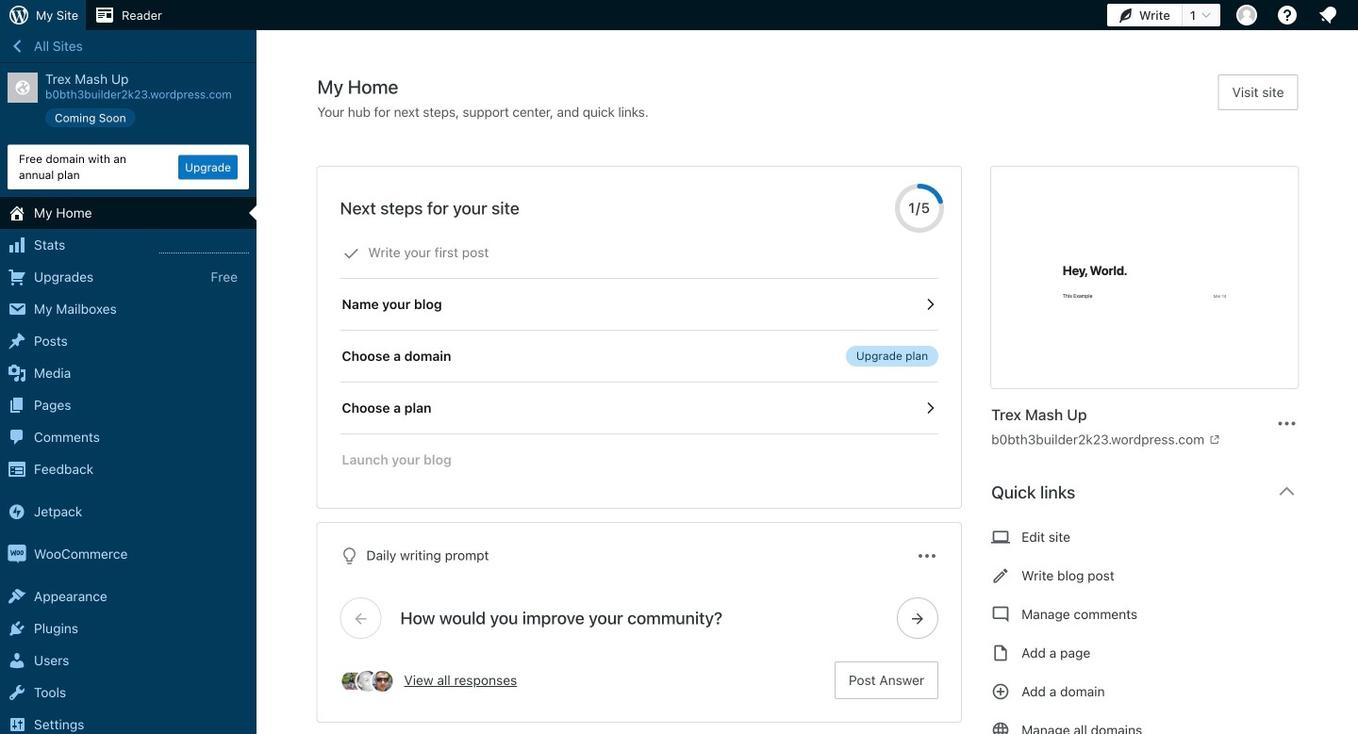 Task type: describe. For each thing, give the bounding box(es) containing it.
highest hourly views 0 image
[[159, 242, 249, 254]]

help image
[[1276, 4, 1299, 26]]

task complete image
[[343, 245, 360, 262]]

toggle menu image
[[916, 545, 939, 568]]

my profile image
[[1237, 5, 1257, 25]]

launchpad checklist element
[[340, 227, 939, 486]]

edit image
[[991, 565, 1010, 588]]

task enabled image
[[922, 296, 939, 313]]

task enabled image
[[922, 400, 939, 417]]

answered users image
[[355, 670, 380, 694]]

1 answered users image from the left
[[340, 670, 365, 694]]

show previous prompt image
[[352, 610, 369, 627]]

mode_comment image
[[991, 604, 1010, 626]]



Task type: vqa. For each thing, say whether or not it's contained in the screenshot.
'OPTION'
no



Task type: locate. For each thing, give the bounding box(es) containing it.
1 horizontal spatial answered users image
[[370, 670, 395, 694]]

main content
[[317, 75, 1313, 735]]

progress bar
[[895, 184, 944, 233]]

2 answered users image from the left
[[370, 670, 395, 694]]

answered users image
[[340, 670, 365, 694], [370, 670, 395, 694]]

1 vertical spatial img image
[[8, 545, 26, 564]]

more options for site trex mash up image
[[1276, 413, 1298, 435]]

1 img image from the top
[[8, 503, 26, 522]]

0 horizontal spatial answered users image
[[340, 670, 365, 694]]

insert_drive_file image
[[991, 642, 1010, 665]]

manage your notifications image
[[1317, 4, 1339, 26]]

2 img image from the top
[[8, 545, 26, 564]]

0 vertical spatial img image
[[8, 503, 26, 522]]

img image
[[8, 503, 26, 522], [8, 545, 26, 564]]

show next prompt image
[[909, 610, 926, 627]]

laptop image
[[991, 526, 1010, 549]]



